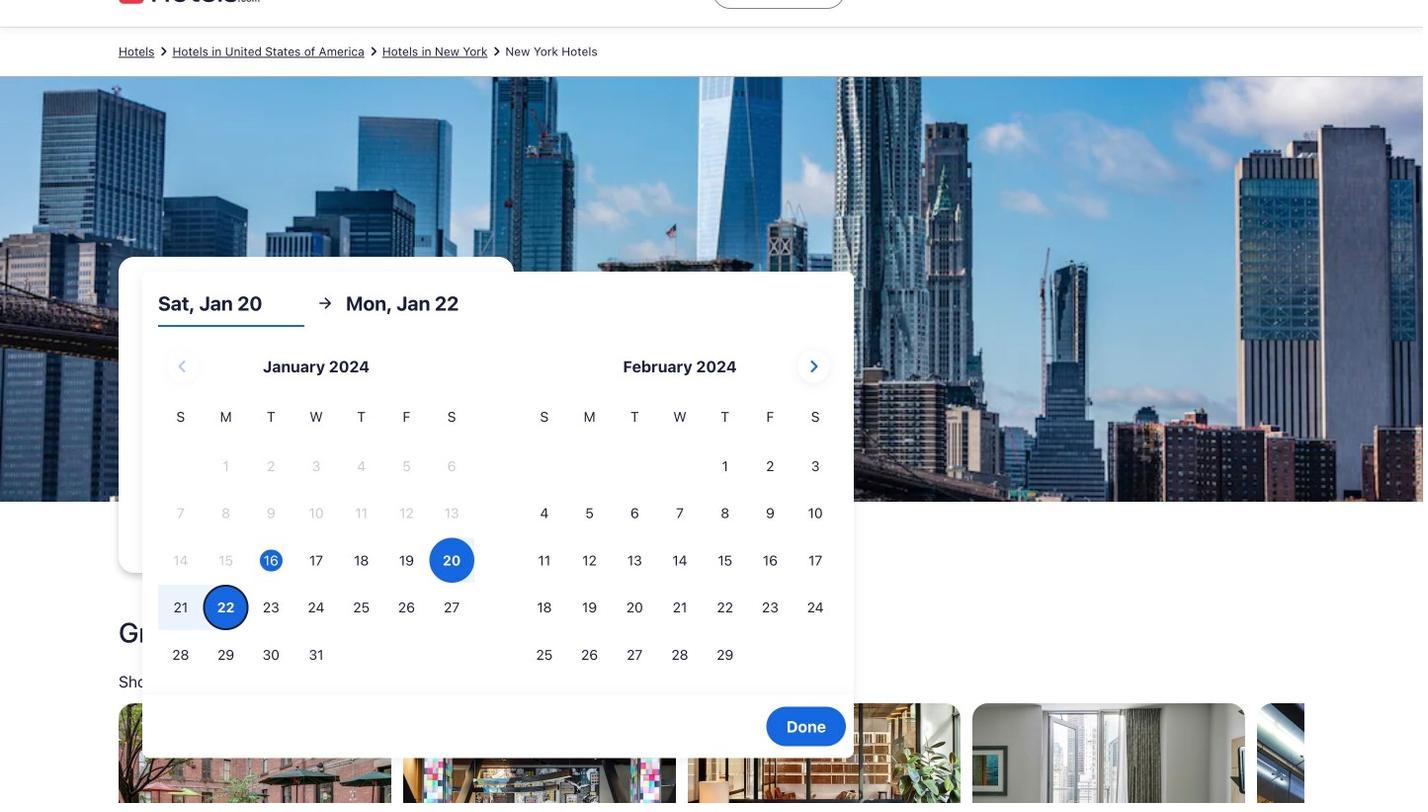 Task type: locate. For each thing, give the bounding box(es) containing it.
today element
[[260, 550, 283, 572]]

application
[[158, 343, 838, 680]]

1 horizontal spatial directional image
[[364, 43, 382, 60]]

directional image
[[364, 43, 382, 60], [488, 43, 505, 60], [316, 295, 334, 312]]

living area image
[[403, 704, 676, 804]]

previous month image
[[171, 355, 194, 379]]

application inside wizard region
[[158, 343, 838, 680]]

main content
[[0, 27, 1423, 804]]

0 horizontal spatial directional image
[[316, 295, 334, 312]]

lobby sitting area image
[[688, 704, 961, 804]]



Task type: describe. For each thing, give the bounding box(es) containing it.
new york, new york, united states of america image
[[0, 77, 1423, 502]]

next month image
[[802, 355, 826, 379]]

january 2024 element
[[158, 406, 474, 680]]

directional image
[[155, 43, 172, 60]]

room image
[[973, 704, 1245, 804]]

wizard region
[[0, 77, 1423, 759]]

hotels logo image
[[119, 0, 260, 7]]

2 horizontal spatial directional image
[[488, 43, 505, 60]]

front of property image
[[1257, 704, 1423, 804]]

terrace/patio image
[[119, 704, 391, 804]]

february 2024 element
[[522, 406, 838, 680]]



Task type: vqa. For each thing, say whether or not it's contained in the screenshot.
Terrace/patio image
yes



